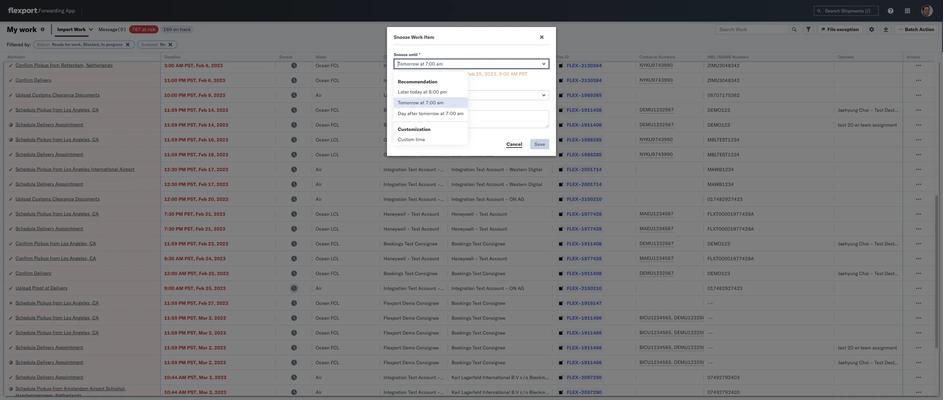 Task type: locate. For each thing, give the bounding box(es) containing it.
9:00 down 9:30
[[164, 285, 174, 292]]

honeywell
[[384, 211, 406, 217], [452, 211, 474, 217], [384, 226, 406, 232], [452, 226, 474, 232], [384, 256, 406, 262], [452, 256, 474, 262]]

2 karl lagerfeld international b.v c/o bleckmann from the top
[[452, 390, 553, 396]]

5:30 pm pst, feb 4, 2023
[[164, 47, 222, 54]]

4 flexport demo consignee from the top
[[384, 345, 439, 351]]

schedule pickup from los angeles, ca link for 5th schedule pickup from los angeles, ca "button" from the top
[[16, 329, 99, 336]]

2 1911466 from the top
[[581, 330, 602, 336]]

confirm delivery link for 11:00 pm pst, feb 6, 2023
[[16, 77, 51, 83]]

1 vertical spatial am
[[457, 111, 464, 117]]

1 vertical spatial test
[[838, 345, 846, 351]]

1 demo123 from the top
[[708, 107, 730, 113]]

7:00 down test
[[426, 100, 436, 106]]

2 schedule pickup from los angeles, ca from the top
[[16, 136, 99, 142]]

inc.
[[418, 92, 426, 98]]

1 17, from the top
[[208, 166, 215, 173]]

schedule for schedule pickup from los angeles, ca link associated with 4th schedule pickup from los angeles, ca "button" from the bottom
[[16, 136, 36, 142]]

otter products - test account down customization
[[384, 137, 449, 143]]

0 vertical spatial 20
[[848, 122, 853, 128]]

11:59 pm pst, feb 16, 2023 for schedule pickup from los angeles, ca
[[164, 137, 228, 143]]

2 flxt00001977428a from the top
[[708, 226, 754, 232]]

1919147
[[581, 300, 602, 306]]

choi
[[859, 107, 869, 113], [859, 241, 869, 247], [859, 271, 869, 277], [859, 360, 869, 366]]

honeywell - test account
[[384, 211, 439, 217], [452, 211, 507, 217], [384, 226, 439, 232], [452, 226, 507, 232], [384, 256, 439, 262], [452, 256, 507, 262]]

in
[[101, 42, 105, 47]]

1 20 from the top
[[848, 122, 853, 128]]

schedule for 3rd schedule pickup from los angeles, ca link from the bottom
[[16, 300, 36, 306]]

test
[[838, 122, 846, 128], [838, 345, 846, 351]]

test 20 wi team assignment for demo123
[[838, 122, 897, 128]]

flex-2130384 button
[[556, 46, 603, 55], [556, 46, 603, 55], [556, 61, 603, 70], [556, 61, 603, 70], [556, 76, 603, 85], [556, 76, 603, 85]]

1 vertical spatial zimu3048342
[[708, 62, 740, 68]]

los for schedule pickup from los angeles, ca link corresponding to third schedule pickup from los angeles, ca "button" from the bottom
[[64, 211, 71, 217]]

10:00
[[164, 92, 177, 98]]

2,
[[209, 315, 213, 321], [209, 330, 213, 336], [209, 345, 213, 351], [209, 360, 213, 366]]

11 ocean from the top
[[316, 256, 330, 262]]

confirm pickup from los angeles, ca
[[16, 241, 96, 247], [16, 255, 96, 261]]

ca for schedule pickup from los angeles, ca link associated with 4th schedule pickup from los angeles, ca "button" from the bottom
[[92, 136, 99, 142]]

1 horizontal spatial :
[[157, 42, 158, 47]]

3 demo123 from the top
[[708, 241, 730, 247]]

mbltest1234
[[708, 137, 740, 143], [708, 152, 740, 158]]

7:30 pm pst, feb 21, 2023 down 12:00 pm pst, feb 20, 2023
[[164, 211, 225, 217]]

20 for --
[[848, 345, 853, 351]]

schedule delivery appointment button
[[16, 121, 83, 129], [16, 151, 83, 158], [16, 181, 83, 188], [16, 225, 83, 233], [16, 344, 83, 352], [16, 359, 83, 367], [16, 374, 83, 382]]

5 nyku9743990 from the top
[[640, 151, 673, 158]]

flex-2130384 for 3:00 am pst, feb 6, 2023
[[567, 62, 602, 68]]

0 vertical spatial upload customs clearance documents link
[[16, 47, 100, 54]]

am down test
[[437, 100, 444, 106]]

products down customization
[[396, 137, 415, 143]]

1 bicu1234565, demu1232567 from the top
[[640, 315, 708, 321]]

of right 'deadline'
[[461, 71, 466, 77]]

nyku9743990
[[640, 47, 673, 53], [640, 62, 673, 68], [640, 77, 673, 83], [640, 137, 673, 143], [640, 151, 673, 158]]

5 lcl from the top
[[331, 256, 339, 262]]

1 vertical spatial 7:30 pm pst, feb 21, 2023
[[164, 226, 225, 232]]

2001714
[[581, 166, 602, 173], [581, 181, 602, 187]]

1 vertical spatial international
[[483, 375, 510, 381]]

1 schedule pickup from los angeles, ca from the top
[[16, 107, 99, 113]]

clearance down schedule pickup from los angeles international airport button at the left of page
[[52, 196, 74, 202]]

0 vertical spatial wi
[[855, 122, 859, 128]]

1 flex-2150210 from the top
[[567, 196, 602, 202]]

angeles, for fourth schedule pickup from los angeles, ca "button"
[[73, 315, 91, 321]]

3 lcl from the top
[[331, 211, 339, 217]]

1 vertical spatial confirm pickup from los angeles, ca link
[[16, 255, 96, 262]]

2 vertical spatial flex-1977428
[[567, 256, 602, 262]]

after right is
[[422, 71, 432, 77]]

2 2130384 from the top
[[581, 62, 602, 68]]

8 11:59 from the top
[[164, 330, 177, 336]]

schedule for schedule pickup from los angeles, ca link related to fourth schedule pickup from los angeles, ca "button"
[[16, 315, 36, 321]]

0 vertical spatial 7:30
[[164, 211, 174, 217]]

12:30 pm pst, feb 17, 2023
[[164, 166, 228, 173], [164, 181, 228, 187]]

1 flex- from the top
[[567, 47, 581, 54]]

2 test from the top
[[838, 345, 846, 351]]

3 documents from the top
[[75, 196, 100, 202]]

-- for schedule pickup from los angeles, ca link related to fourth schedule pickup from los angeles, ca "button"
[[708, 315, 713, 321]]

zimu3048342 down mbl/mawb
[[708, 62, 740, 68]]

karl
[[442, 47, 450, 54], [509, 47, 518, 54], [442, 62, 450, 68], [509, 62, 518, 68], [442, 77, 450, 83], [509, 77, 518, 83], [442, 375, 450, 381], [452, 375, 460, 381], [442, 390, 450, 396], [452, 390, 460, 396]]

3 bicu1234565, demu1232567 from the top
[[640, 345, 708, 351]]

5 confirm from the top
[[16, 270, 33, 276]]

0 horizontal spatial after
[[407, 111, 418, 117]]

1 vertical spatial products
[[396, 152, 415, 158]]

2 otter products - test account from the top
[[384, 152, 449, 158]]

0 vertical spatial confirm pickup from los angeles, ca link
[[16, 240, 96, 247]]

0 horizontal spatial 9:00
[[164, 285, 174, 292]]

16, for schedule delivery appointment
[[208, 152, 215, 158]]

operator
[[838, 54, 854, 59]]

3 nyku9743990 from the top
[[640, 77, 673, 83]]

10:44
[[164, 375, 177, 381], [164, 390, 177, 396]]

1 vertical spatial 12:30 pm pst, feb 17, 2023
[[164, 181, 228, 187]]

1 resize handle column header from the left
[[152, 52, 160, 401]]

0 vertical spatial 10:44 am pst, mar 3, 2023
[[164, 375, 226, 381]]

25, up 27,
[[206, 285, 213, 292]]

6 schedule from the top
[[16, 181, 36, 187]]

1 horizontal spatial of
[[461, 71, 466, 77]]

documents down rotterdam,
[[75, 92, 100, 98]]

resize handle column header for consignee button
[[545, 52, 553, 401]]

-- for third schedule delivery appointment link from the bottom of the page
[[708, 345, 713, 351]]

jaehyung choi - test destination agent for 11:59 pm pst, mar 2, 2023
[[838, 360, 924, 366]]

3 flexport demo consignee from the top
[[384, 330, 439, 336]]

2130384
[[581, 47, 602, 54], [581, 62, 602, 68], [581, 77, 602, 83]]

11:59 pm pst, mar 2, 2023 for schedule pickup from los angeles, ca link related to fourth schedule pickup from los angeles, ca "button"
[[164, 315, 226, 321]]

2 vertical spatial 2130384
[[581, 77, 602, 83]]

1 vertical spatial airport
[[90, 386, 105, 392]]

6,
[[206, 62, 210, 68], [208, 77, 213, 83]]

pickup for confirm pickup from rotterdam, netherlands link
[[34, 62, 49, 68]]

los for schedule pickup from los angeles, ca link related to fourth schedule pickup from los angeles, ca "button"
[[64, 315, 71, 321]]

2 20 from the top
[[848, 345, 853, 351]]

numbers inside button
[[659, 54, 675, 59]]

blocked,
[[83, 42, 100, 47]]

upload inside the upload proof of delivery link
[[16, 285, 31, 291]]

1 vertical spatial confirm delivery button
[[16, 270, 51, 277]]

tomorrow at 7:00 am
[[398, 100, 444, 106]]

lcl for confirm pickup from los angeles, ca link corresponding to 9:30 am pst, feb 24, 2023
[[331, 256, 339, 262]]

integration
[[384, 47, 407, 54], [452, 47, 475, 54], [384, 62, 407, 68], [452, 62, 475, 68], [384, 77, 407, 83], [452, 77, 475, 83], [384, 166, 407, 173], [452, 166, 475, 173], [384, 181, 407, 187], [452, 181, 475, 187], [384, 196, 407, 202], [452, 196, 475, 202], [384, 285, 407, 292], [452, 285, 475, 292], [384, 375, 407, 381], [384, 390, 407, 396]]

2 customs from the top
[[32, 92, 51, 98]]

0 horizontal spatial numbers
[[659, 54, 675, 59]]

forwarding app link
[[8, 7, 75, 14]]

list box
[[394, 87, 468, 119]]

1 vertical spatial confirm pickup from los angeles, ca button
[[16, 255, 96, 263]]

2 21, from the top
[[205, 226, 213, 232]]

destination for 11:59 pm pst, feb 14, 2023
[[885, 107, 910, 113]]

1 vertical spatial 2001714
[[581, 181, 602, 187]]

0 vertical spatial c/o
[[520, 375, 528, 381]]

2 schedule pickup from los angeles, ca button from the top
[[16, 136, 99, 144]]

7:30 pm pst, feb 21, 2023 up the 11:59 pm pst, feb 23, 2023
[[164, 226, 225, 232]]

air for schedule pickup from los angeles international airport "link"
[[316, 166, 322, 173]]

demu1232567
[[640, 107, 674, 113], [640, 122, 674, 128], [640, 241, 674, 247], [640, 270, 674, 277], [674, 315, 708, 321], [674, 330, 708, 336], [674, 345, 708, 351], [674, 360, 708, 366]]

flxt00001977428a for confirm pickup from los angeles, ca
[[708, 256, 754, 262]]

choi for 11:59 pm pst, mar 2, 2023
[[859, 360, 869, 366]]

after right day
[[407, 111, 418, 117]]

resize handle column header
[[152, 52, 160, 401], [268, 52, 276, 401], [304, 52, 312, 401], [372, 52, 380, 401], [440, 52, 448, 401], [545, 52, 553, 401], [628, 52, 636, 401], [696, 52, 704, 401], [827, 52, 835, 401], [895, 52, 903, 401], [926, 52, 934, 401]]

1 vertical spatial 25,
[[208, 271, 216, 277]]

3 clearance from the top
[[52, 196, 74, 202]]

pm
[[176, 47, 183, 54], [179, 77, 186, 83], [179, 92, 186, 98], [179, 107, 186, 113], [179, 122, 186, 128], [179, 137, 186, 143], [179, 152, 186, 158], [179, 166, 186, 173], [179, 181, 186, 187], [179, 196, 186, 202], [176, 211, 183, 217], [176, 226, 183, 232], [179, 241, 186, 247], [179, 300, 186, 306], [179, 315, 186, 321], [179, 330, 186, 336], [179, 345, 186, 351], [179, 360, 186, 366]]

schedule for schedule pickup from los angeles, ca link corresponding to third schedule pickup from los angeles, ca "button" from the bottom
[[16, 211, 36, 217]]

0 vertical spatial clearance
[[52, 47, 74, 53]]

otter products, llc
[[452, 137, 494, 143], [452, 152, 494, 158]]

0 vertical spatial 3,
[[209, 375, 214, 381]]

los for schedule pickup from los angeles, ca link corresponding to 5th schedule pickup from los angeles, ca "button" from the top
[[64, 330, 71, 336]]

2 vertical spatial flxt00001977428a
[[708, 256, 754, 262]]

9:00 right 2023, on the top
[[499, 71, 509, 77]]

2 vertical spatial documents
[[75, 196, 100, 202]]

flex-1911466
[[567, 315, 602, 321], [567, 330, 602, 336], [567, 345, 602, 351], [567, 360, 602, 366]]

2 upload from the top
[[16, 92, 31, 98]]

4 schedule from the top
[[16, 151, 36, 157]]

1 flex-1988285 from the top
[[567, 137, 602, 143]]

flex-1911408 for confirm delivery
[[567, 271, 602, 277]]

0 vertical spatial documents
[[75, 47, 100, 53]]

upload customs clearance documents button for 10:00 pm pst, feb 9, 2023
[[16, 91, 100, 99]]

rotterdam,
[[61, 62, 85, 68]]

flxt00001977428a
[[708, 211, 754, 217], [708, 226, 754, 232], [708, 256, 754, 262]]

0 vertical spatial 21,
[[205, 211, 213, 217]]

1 wi from the top
[[855, 122, 859, 128]]

upload customs clearance documents link for 10:00 pm pst, feb 9, 2023
[[16, 91, 100, 98]]

ocean lcl
[[316, 137, 339, 143], [316, 152, 339, 158], [316, 211, 339, 217], [316, 226, 339, 232], [316, 256, 339, 262]]

1 vertical spatial c/o
[[520, 390, 528, 396]]

0 vertical spatial flex-1977428
[[567, 211, 602, 217]]

flex-2001714 button
[[556, 165, 603, 174], [556, 165, 603, 174], [556, 180, 603, 189], [556, 180, 603, 189]]

delivery
[[34, 77, 51, 83], [37, 122, 54, 128], [37, 151, 54, 157], [37, 181, 54, 187], [37, 226, 54, 232], [34, 270, 51, 276], [50, 285, 68, 291], [37, 345, 54, 351], [37, 360, 54, 366], [37, 374, 54, 380]]

1 vertical spatial upload customs clearance documents
[[16, 92, 100, 98]]

from inside schedule pickup from amsterdam airport schiphol, haarlemmermeer, netherlands
[[53, 386, 62, 392]]

1 vertical spatial of
[[45, 285, 49, 291]]

upload customs clearance documents for 12:00
[[16, 196, 100, 202]]

work for import
[[74, 26, 86, 32]]

0 horizontal spatial netherlands
[[55, 393, 82, 399]]

3 demo from the top
[[403, 330, 415, 336]]

assignment
[[873, 122, 897, 128], [873, 345, 897, 351]]

0 vertical spatial international
[[91, 166, 118, 172]]

schedule for second schedule delivery appointment link from the top
[[16, 151, 36, 157]]

0 vertical spatial airport
[[120, 166, 135, 172]]

work left item
[[411, 34, 423, 40]]

18 flex- from the top
[[567, 300, 581, 306]]

11:59 for schedule pickup from los angeles, ca link associated with 4th schedule pickup from los angeles, ca "button" from the bottom
[[164, 137, 177, 143]]

numbers right the container
[[659, 54, 675, 59]]

choi for 12:00 am pst, feb 25, 2023
[[859, 271, 869, 277]]

jaehyung for 11:59 pm pst, feb 14, 2023
[[838, 107, 858, 113]]

2 confirm pickup from los angeles, ca button from the top
[[16, 255, 96, 263]]

* up today
[[409, 84, 411, 89]]

llc
[[486, 137, 494, 143], [486, 152, 494, 158]]

pickup for confirm pickup from los angeles, ca link for 11:59 pm pst, feb 23, 2023
[[34, 241, 49, 247]]

team for demo123
[[861, 122, 871, 128]]

schedule for schedule pickup from los angeles international airport "link"
[[16, 166, 36, 172]]

2 1988285 from the top
[[581, 152, 602, 158]]

2 destination from the top
[[885, 241, 910, 247]]

0 vertical spatial 1977428
[[581, 211, 602, 217]]

0 vertical spatial confirm delivery button
[[16, 77, 51, 84]]

demo123 for schedule pickup from los angeles, ca
[[708, 107, 730, 113]]

1 vertical spatial 2097290
[[581, 390, 602, 396]]

1 upload from the top
[[16, 47, 31, 53]]

1 vertical spatial products,
[[464, 152, 485, 158]]

2 confirm pickup from los angeles, ca link from the top
[[16, 255, 96, 262]]

1 vertical spatial documents
[[75, 92, 100, 98]]

10 schedule from the top
[[16, 315, 36, 321]]

mbltest1234 for schedule pickup from los angeles, ca
[[708, 137, 740, 143]]

0 vertical spatial work
[[74, 26, 86, 32]]

0 vertical spatial 2130384
[[581, 47, 602, 54]]

7:00 down (optional)
[[446, 111, 456, 117]]

9:00
[[499, 71, 509, 77], [164, 285, 174, 292]]

los inside schedule pickup from los angeles international airport "link"
[[64, 166, 71, 172]]

0 vertical spatial 16,
[[208, 137, 215, 143]]

upload proof of delivery link
[[16, 285, 68, 292]]

Select snooze reason text field
[[394, 90, 549, 100]]

numbers inside 'button'
[[732, 54, 749, 59]]

1 vertical spatial karl lagerfeld international b.v c/o bleckmann
[[452, 390, 553, 396]]

flex-2150210
[[567, 196, 602, 202], [567, 285, 602, 292]]

4 11:59 pm pst, mar 2, 2023 from the top
[[164, 360, 226, 366]]

client name button
[[380, 53, 441, 60]]

1 07492792403 from the top
[[708, 375, 740, 381]]

clearance down confirm pickup from rotterdam, netherlands button
[[52, 92, 74, 98]]

documents
[[75, 47, 100, 53], [75, 92, 100, 98], [75, 196, 100, 202]]

0 vertical spatial of
[[461, 71, 466, 77]]

netherlands down the amsterdam in the left bottom of the page
[[55, 393, 82, 399]]

flexport. image
[[8, 7, 39, 14]]

0 vertical spatial customs
[[32, 47, 51, 53]]

25, left 2023, on the top
[[476, 71, 483, 77]]

bicu1234565, for third schedule delivery appointment link from the bottom of the page
[[640, 345, 673, 351]]

1 flexport from the top
[[384, 300, 401, 306]]

0 vertical spatial *
[[419, 52, 421, 57]]

1 vertical spatial flex-2130384
[[567, 62, 602, 68]]

6 air from the top
[[316, 375, 322, 381]]

1 vertical spatial assignment
[[873, 345, 897, 351]]

1 vertical spatial llc
[[486, 152, 494, 158]]

air for 10:00 pm pst, feb 9, 2023's upload customs clearance documents link
[[316, 92, 322, 98]]

2 vertical spatial clearance
[[52, 196, 74, 202]]

Max 200 characters text field
[[394, 110, 549, 128]]

confirm delivery button up proof
[[16, 270, 51, 277]]

2 flex-1977428 from the top
[[567, 226, 602, 232]]

2 vertical spatial 1977428
[[581, 256, 602, 262]]

otter products - test account down time
[[384, 152, 449, 158]]

6, down 'deadline' button
[[206, 62, 210, 68]]

clearance for 12:00 pm pst, feb 20, 2023
[[52, 196, 74, 202]]

* right the until
[[419, 52, 421, 57]]

agent for 12:00 am pst, feb 25, 2023
[[911, 271, 924, 277]]

1 vertical spatial 2150210
[[581, 285, 602, 292]]

flexport for schedule pickup from los angeles, ca link corresponding to 5th schedule pickup from los angeles, ca "button" from the top
[[384, 330, 401, 336]]

7:30 up 9:30
[[164, 226, 174, 232]]

netherlands inside button
[[86, 62, 113, 68]]

nyku9743990 for schedule pickup from los angeles, ca
[[640, 137, 673, 143]]

11:00 pm pst, feb 6, 2023
[[164, 77, 225, 83]]

0 vertical spatial flex-2001714
[[567, 166, 602, 173]]

batch
[[905, 26, 918, 32]]

ocean fcl
[[316, 47, 339, 54], [316, 62, 339, 68], [316, 77, 339, 83], [316, 107, 339, 113], [316, 122, 339, 128], [316, 241, 339, 247], [316, 271, 339, 277], [316, 300, 339, 306], [316, 315, 339, 321], [316, 330, 339, 336], [316, 345, 339, 351], [316, 360, 339, 366]]

1 vertical spatial 12:30
[[164, 181, 177, 187]]

from
[[50, 62, 60, 68], [53, 107, 62, 113], [53, 136, 62, 142], [53, 166, 62, 172], [53, 211, 62, 217], [50, 241, 60, 247], [50, 255, 60, 261], [53, 300, 62, 306], [53, 315, 62, 321], [53, 330, 62, 336], [53, 386, 62, 392]]

1 assignment from the top
[[873, 122, 897, 128]]

flex-2130384 up flex-1989365
[[567, 77, 602, 83]]

3 schedule pickup from los angeles, ca from the top
[[16, 211, 99, 217]]

zimu3048342 up mbl/mawb
[[708, 47, 740, 54]]

2 team from the top
[[861, 345, 871, 351]]

1 vertical spatial 14,
[[208, 122, 215, 128]]

: left no
[[157, 42, 158, 47]]

20 for demo123
[[848, 122, 853, 128]]

2 11:59 pm pst, mar 2, 2023 from the top
[[164, 330, 226, 336]]

confirm pickup from los angeles, ca for 9:30
[[16, 255, 96, 261]]

confirm delivery button down workitem
[[16, 77, 51, 84]]

0 vertical spatial upload customs clearance documents button
[[16, 91, 100, 99]]

11:59 for schedule pickup from los angeles, ca link related to fourth schedule pickup from los angeles, ca "button"
[[164, 315, 177, 321]]

2 flex-2150210 from the top
[[567, 285, 602, 292]]

reason
[[394, 84, 408, 89]]

: for status
[[49, 42, 50, 47]]

1 2130384 from the top
[[581, 47, 602, 54]]

2 flexport from the top
[[384, 315, 401, 321]]

demo123 for schedule delivery appointment
[[708, 122, 730, 128]]

3 upload customs clearance documents link from the top
[[16, 196, 100, 202]]

-- for second schedule delivery appointment link from the bottom of the page
[[708, 360, 713, 366]]

3 schedule from the top
[[16, 136, 36, 142]]

2 11:59 pm pst, feb 16, 2023 from the top
[[164, 152, 228, 158]]

confirm inside button
[[16, 62, 33, 68]]

from inside "link"
[[53, 166, 62, 172]]

0 vertical spatial confirm delivery link
[[16, 77, 51, 83]]

at down (optional)
[[440, 111, 445, 117]]

flex-2130384 up id
[[567, 47, 602, 54]]

0 vertical spatial 12:00
[[164, 196, 177, 202]]

schedule inside "link"
[[16, 166, 36, 172]]

am down (optional)
[[457, 111, 464, 117]]

schedule delivery appointment for second schedule delivery appointment link from the bottom of the page
[[16, 360, 83, 366]]

2150210 for 9:00 am pst, feb 25, 2023
[[581, 285, 602, 292]]

flexport demo consignee for fifth schedule delivery appointment button from the top
[[384, 345, 439, 351]]

documents down angeles on the left of the page
[[75, 196, 100, 202]]

angeles, for third schedule pickup from los angeles, ca "button" from the bottom
[[73, 211, 91, 217]]

17,
[[208, 166, 215, 173], [208, 181, 215, 187]]

test for --
[[838, 345, 846, 351]]

2 mbltest1234 from the top
[[708, 152, 740, 158]]

pickup inside schedule pickup from amsterdam airport schiphol, haarlemmermeer, netherlands
[[37, 386, 51, 392]]

schedule delivery appointment
[[16, 122, 83, 128], [16, 151, 83, 157], [16, 181, 83, 187], [16, 226, 83, 232], [16, 345, 83, 351], [16, 360, 83, 366], [16, 374, 83, 380]]

schedule for schedule pickup from los angeles, ca link corresponding to 5th schedule pickup from los angeles, ca "button" from the top
[[16, 330, 36, 336]]

9 ocean fcl from the top
[[316, 315, 339, 321]]

los for schedule pickup from los angeles, ca link associated with 4th schedule pickup from los angeles, ca "button" from the bottom
[[64, 136, 71, 142]]

2 numbers from the left
[[732, 54, 749, 59]]

deadline
[[164, 54, 181, 59]]

ca for schedule pickup from los angeles, ca link corresponding to 5th schedule pickup from los angeles, ca "button" from the bottom
[[92, 107, 99, 113]]

confirm delivery down workitem
[[16, 77, 51, 83]]

1 lcl from the top
[[331, 137, 339, 143]]

11:59 for second schedule delivery appointment link from the bottom of the page
[[164, 360, 177, 366]]

1 10:44 from the top
[[164, 375, 177, 381]]

los for schedule pickup from los angeles, ca link corresponding to 5th schedule pickup from los angeles, ca "button" from the bottom
[[64, 107, 71, 113]]

numbers for container numbers
[[659, 54, 675, 59]]

pickup for schedule pickup from los angeles, ca link corresponding to 5th schedule pickup from los angeles, ca "button" from the bottom
[[37, 107, 51, 113]]

1 horizontal spatial airport
[[120, 166, 135, 172]]

0 vertical spatial 11:59 pm pst, feb 16, 2023
[[164, 137, 228, 143]]

1 vertical spatial 7:00
[[446, 111, 456, 117]]

documents down blocked,
[[75, 47, 100, 53]]

5 schedule delivery appointment from the top
[[16, 345, 83, 351]]

confirm delivery up proof
[[16, 270, 51, 276]]

1 horizontal spatial work
[[411, 34, 423, 40]]

21, up the "23,"
[[205, 226, 213, 232]]

0 vertical spatial am
[[437, 100, 444, 106]]

0 vertical spatial otter products, llc
[[452, 137, 494, 143]]

2 vertical spatial maeu1234567
[[640, 256, 674, 262]]

1 horizontal spatial numbers
[[732, 54, 749, 59]]

0 vertical spatial 2001714
[[581, 166, 602, 173]]

0 vertical spatial 12:30
[[164, 166, 177, 173]]

clearance down for
[[52, 47, 74, 53]]

20
[[848, 122, 853, 128], [848, 345, 853, 351]]

0 vertical spatial confirm pickup from los angeles, ca
[[16, 241, 96, 247]]

2 confirm delivery link from the top
[[16, 270, 51, 277]]

7:30 down 12:00 pm pst, feb 20, 2023
[[164, 211, 174, 217]]

pickup for confirm pickup from los angeles, ca link corresponding to 9:30 am pst, feb 24, 2023
[[34, 255, 49, 261]]

4 agent from the top
[[911, 360, 924, 366]]

confirm delivery button for 11:00 pm pst, feb 6, 2023
[[16, 77, 51, 84]]

1 vertical spatial upload customs clearance documents link
[[16, 91, 100, 98]]

lululemon
[[384, 92, 406, 98]]

confirm for 11:00 pm pst, feb 6, 2023
[[16, 77, 33, 83]]

confirm pickup from los angeles, ca link
[[16, 240, 96, 247], [16, 255, 96, 262]]

netherlands down in
[[86, 62, 113, 68]]

am
[[176, 62, 183, 68], [511, 71, 518, 77], [176, 256, 183, 262], [179, 271, 186, 277], [176, 285, 183, 292], [179, 375, 186, 381], [179, 390, 186, 396]]

2 confirm pickup from los angeles, ca from the top
[[16, 255, 96, 261]]

confirm delivery button for 12:00 am pst, feb 25, 2023
[[16, 270, 51, 277]]

1911408 for confirm pickup from los angeles, ca
[[581, 241, 602, 247]]

1 vertical spatial 3,
[[209, 390, 214, 396]]

zimu3048342 up 05707175362 at right top
[[708, 77, 740, 83]]

schedule inside schedule pickup from amsterdam airport schiphol, haarlemmermeer, netherlands
[[16, 386, 36, 392]]

integration test account - western digital
[[384, 166, 474, 173], [452, 166, 542, 173], [384, 181, 474, 187], [452, 181, 542, 187]]

11:59 pm pst, feb 23, 2023
[[164, 241, 228, 247]]

confirm for 9:30 am pst, feb 24, 2023
[[16, 255, 33, 261]]

0 vertical spatial confirm delivery
[[16, 77, 51, 83]]

22 flex- from the top
[[567, 360, 581, 366]]

0 vertical spatial 12:30 pm pst, feb 17, 2023
[[164, 166, 228, 173]]

3 schedule delivery appointment link from the top
[[16, 181, 83, 187]]

confirm pickup from rotterdam, netherlands button
[[16, 62, 113, 69]]

mbl/mawb numbers
[[708, 54, 749, 59]]

work right import
[[74, 26, 86, 32]]

25,
[[476, 71, 483, 77], [208, 271, 216, 277], [206, 285, 213, 292]]

3 air from the top
[[316, 181, 322, 187]]

2 vertical spatial customs
[[32, 196, 51, 202]]

customs
[[32, 47, 51, 53], [32, 92, 51, 98], [32, 196, 51, 202]]

1 confirm delivery from the top
[[16, 77, 51, 83]]

numbers
[[659, 54, 675, 59], [732, 54, 749, 59]]

1 vertical spatial work
[[411, 34, 423, 40]]

lcl for second schedule delivery appointment link from the top
[[331, 152, 339, 158]]

flex-1989365 button
[[556, 90, 603, 100], [556, 90, 603, 100]]

11:59 pm pst, mar 2, 2023
[[164, 315, 226, 321], [164, 330, 226, 336], [164, 345, 226, 351], [164, 360, 226, 366]]

lcl
[[331, 137, 339, 143], [331, 152, 339, 158], [331, 211, 339, 217], [331, 226, 339, 232], [331, 256, 339, 262]]

2 12:30 from the top
[[164, 181, 177, 187]]

11 schedule from the top
[[16, 330, 36, 336]]

11:59 pm pst, feb 14, 2023
[[164, 107, 228, 113], [164, 122, 228, 128]]

0 vertical spatial mbltest1234
[[708, 137, 740, 143]]

0 vertical spatial netherlands
[[86, 62, 113, 68]]

1 11:59 pm pst, feb 14, 2023 from the top
[[164, 107, 228, 113]]

0 horizontal spatial :
[[49, 42, 50, 47]]

1 horizontal spatial after
[[422, 71, 432, 77]]

5 11:59 from the top
[[164, 241, 177, 247]]

ocean
[[316, 47, 330, 54], [316, 62, 330, 68], [316, 77, 330, 83], [316, 107, 330, 113], [316, 122, 330, 128], [316, 137, 330, 143], [316, 152, 330, 158], [316, 211, 330, 217], [316, 226, 330, 232], [316, 241, 330, 247], [316, 256, 330, 262], [316, 271, 330, 277], [316, 300, 330, 306], [316, 315, 330, 321], [316, 330, 330, 336], [316, 345, 330, 351], [316, 360, 330, 366]]

1 vertical spatial 12:00
[[164, 271, 177, 277]]

choi for 11:59 pm pst, feb 23, 2023
[[859, 241, 869, 247]]

0 horizontal spatial of
[[45, 285, 49, 291]]

2 bicu1234565, from the top
[[640, 330, 673, 336]]

integration test account - karl lagerfeld
[[384, 47, 472, 54], [452, 47, 540, 54], [384, 62, 472, 68], [452, 62, 540, 68], [384, 77, 472, 83], [452, 77, 540, 83], [384, 375, 472, 381], [384, 390, 472, 396]]

1 flex-1977428 from the top
[[567, 211, 602, 217]]

11:59 for third schedule delivery appointment link from the bottom of the page
[[164, 345, 177, 351]]

upload customs clearance documents button
[[16, 91, 100, 99], [16, 196, 100, 203]]

products down custom
[[396, 152, 415, 158]]

of inside the upload proof of delivery link
[[45, 285, 49, 291]]

1 vertical spatial upload customs clearance documents button
[[16, 196, 100, 203]]

agent for 11:59 pm pst, mar 2, 2023
[[911, 360, 924, 366]]

6, up 9,
[[208, 77, 213, 83]]

numbers right mbl/mawb
[[732, 54, 749, 59]]

pickup inside "link"
[[37, 166, 51, 172]]

1 vertical spatial mawb1234
[[708, 181, 734, 187]]

schedule delivery appointment for second schedule delivery appointment link from the top
[[16, 151, 83, 157]]

21, down 20,
[[205, 211, 213, 217]]

test
[[408, 47, 417, 54], [476, 47, 485, 54], [408, 62, 417, 68], [476, 62, 485, 68], [408, 77, 417, 83], [476, 77, 485, 83], [405, 107, 414, 113], [473, 107, 482, 113], [875, 107, 884, 113], [405, 122, 414, 128], [473, 122, 482, 128], [421, 137, 430, 143], [421, 152, 430, 158], [408, 166, 417, 173], [476, 166, 485, 173], [408, 181, 417, 187], [476, 181, 485, 187], [408, 196, 417, 202], [476, 196, 485, 202], [411, 211, 420, 217], [479, 211, 488, 217], [411, 226, 420, 232], [479, 226, 488, 232], [405, 241, 414, 247], [473, 241, 482, 247], [875, 241, 884, 247], [411, 256, 420, 262], [479, 256, 488, 262], [405, 271, 414, 277], [473, 271, 482, 277], [875, 271, 884, 277], [408, 285, 417, 292], [476, 285, 485, 292], [473, 300, 482, 306], [473, 315, 482, 321], [473, 330, 482, 336], [473, 345, 482, 351], [473, 360, 482, 366], [875, 360, 884, 366], [408, 375, 417, 381], [408, 390, 417, 396]]

confirm delivery link down workitem
[[16, 77, 51, 83]]

bicu1234565, demu1232567 for schedule pickup from los angeles, ca link related to fourth schedule pickup from los angeles, ca "button"
[[640, 315, 708, 321]]

6 fcl from the top
[[331, 241, 339, 247]]

confirm delivery link up proof
[[16, 270, 51, 277]]

schedule pickup from los angeles, ca for third schedule pickup from los angeles, ca "button" from the bottom
[[16, 211, 99, 217]]

flex-
[[567, 47, 581, 54], [567, 62, 581, 68], [567, 77, 581, 83], [567, 92, 581, 98], [567, 107, 581, 113], [567, 122, 581, 128], [567, 137, 581, 143], [567, 152, 581, 158], [567, 166, 581, 173], [567, 181, 581, 187], [567, 196, 581, 202], [567, 211, 581, 217], [567, 226, 581, 232], [567, 241, 581, 247], [567, 256, 581, 262], [567, 271, 581, 277], [567, 285, 581, 292], [567, 300, 581, 306], [567, 315, 581, 321], [567, 330, 581, 336], [567, 345, 581, 351], [567, 360, 581, 366], [567, 375, 581, 381], [567, 390, 581, 396]]

airport
[[120, 166, 135, 172], [90, 386, 105, 392]]

1 vertical spatial flex-1977428
[[567, 226, 602, 232]]

message
[[99, 26, 117, 32]]

at left 6:00
[[423, 89, 428, 95]]

team
[[861, 122, 871, 128], [861, 345, 871, 351]]

flex-2130384 down "flex id" button
[[567, 62, 602, 68]]

3 flex-1977428 from the top
[[567, 256, 602, 262]]

client
[[384, 54, 395, 59]]

7:30 pm pst, feb 21, 2023
[[164, 211, 225, 217], [164, 226, 225, 232]]

1 2097290 from the top
[[581, 375, 602, 381]]

: left ready
[[49, 42, 50, 47]]

flex-2150210 button
[[556, 195, 603, 204], [556, 195, 603, 204], [556, 284, 603, 293], [556, 284, 603, 293]]

confirm delivery for 11:00
[[16, 77, 51, 83]]

schedule delivery appointment for third schedule delivery appointment link from the bottom of the page
[[16, 345, 83, 351]]

flex-1911408 for confirm pickup from los angeles, ca
[[567, 241, 602, 247]]

1 vertical spatial 6,
[[208, 77, 213, 83]]

2 demo from the top
[[403, 315, 415, 321]]

flxt00001977428a for schedule pickup from los angeles, ca
[[708, 211, 754, 217]]

1988285
[[581, 137, 602, 143], [581, 152, 602, 158]]

11:59
[[164, 107, 177, 113], [164, 122, 177, 128], [164, 137, 177, 143], [164, 152, 177, 158], [164, 241, 177, 247], [164, 300, 177, 306], [164, 315, 177, 321], [164, 330, 177, 336], [164, 345, 177, 351], [164, 360, 177, 366]]

5 schedule pickup from los angeles, ca button from the top
[[16, 329, 99, 337]]

ready
[[52, 42, 64, 47]]

0 horizontal spatial *
[[409, 84, 411, 89]]

schedule pickup from los angeles, ca button
[[16, 106, 99, 114], [16, 136, 99, 144], [16, 210, 99, 218], [16, 315, 99, 322], [16, 329, 99, 337]]

0 vertical spatial 17,
[[208, 166, 215, 173]]

1911466 for second schedule delivery appointment link from the bottom of the page
[[581, 360, 602, 366]]

7 resize handle column header from the left
[[628, 52, 636, 401]]

0 vertical spatial 11:59 pm pst, feb 14, 2023
[[164, 107, 228, 113]]

1 vertical spatial 1977428
[[581, 226, 602, 232]]

25, down 24,
[[208, 271, 216, 277]]

customization
[[398, 126, 431, 133]]

ca for schedule pickup from los angeles, ca link corresponding to 5th schedule pickup from los angeles, ca "button" from the top
[[92, 330, 99, 336]]

1 fcl from the top
[[331, 47, 339, 54]]

note:
[[394, 71, 406, 77]]

1 vertical spatial 16,
[[208, 152, 215, 158]]

2 documents from the top
[[75, 92, 100, 98]]

at left risk
[[142, 26, 146, 32]]

upload
[[16, 47, 31, 53], [16, 92, 31, 98], [16, 196, 31, 202], [16, 285, 31, 291]]

2 vertical spatial upload customs clearance documents link
[[16, 196, 100, 202]]

schedule pickup from los angeles, ca for fourth schedule pickup from los angeles, ca "button"
[[16, 315, 99, 321]]

of right proof
[[45, 285, 49, 291]]



Task type: describe. For each thing, give the bounding box(es) containing it.
test
[[427, 92, 438, 98]]

2 flex- from the top
[[567, 62, 581, 68]]

schedule for fourth schedule delivery appointment link from the bottom of the page
[[16, 226, 36, 232]]

schedule pickup from los angeles international airport button
[[16, 166, 135, 173]]

file exception
[[828, 26, 859, 32]]

4,
[[205, 47, 210, 54]]

1 upload customs clearance documents link from the top
[[16, 47, 100, 54]]

2 3, from the top
[[209, 390, 214, 396]]

custom
[[398, 137, 415, 143]]

767
[[132, 26, 141, 32]]

1 3, from the top
[[209, 375, 214, 381]]

11:59 pm pst, feb 16, 2023 for schedule delivery appointment
[[164, 152, 228, 158]]

0 vertical spatial 9:00
[[499, 71, 509, 77]]

1 10:44 am pst, mar 3, 2023 from the top
[[164, 375, 226, 381]]

confirm for 11:59 pm pst, feb 23, 2023
[[16, 241, 33, 247]]

27,
[[208, 300, 215, 306]]

flex-1977428 for schedule delivery appointment
[[567, 226, 602, 232]]

1 appointment from the top
[[55, 122, 83, 128]]

2 2, from the top
[[209, 330, 213, 336]]

9:00 am pst, feb 25, 2023
[[164, 285, 226, 292]]

17 flex- from the top
[[567, 285, 581, 292]]

my work
[[7, 25, 37, 34]]

schiphol,
[[106, 386, 126, 392]]

forwarding app
[[39, 8, 75, 14]]

1 clearance from the top
[[52, 47, 74, 53]]

21 flex- from the top
[[567, 345, 581, 351]]

9 flex- from the top
[[567, 166, 581, 173]]

7:30 for schedule pickup from los angeles, ca
[[164, 211, 174, 217]]

pickup for schedule pickup from los angeles international airport "link"
[[37, 166, 51, 172]]

7 fcl from the top
[[331, 271, 339, 277]]

mode
[[316, 54, 326, 59]]

5 schedule delivery appointment link from the top
[[16, 344, 83, 351]]

lululemon usa inc. test
[[384, 92, 438, 98]]

client name
[[384, 54, 406, 59]]

name
[[396, 54, 406, 59]]

pm
[[440, 89, 447, 95]]

3 ocean lcl from the top
[[316, 211, 339, 217]]

track
[[180, 26, 191, 32]]

2001714 for schedule delivery appointment
[[581, 181, 602, 187]]

17, for schedule delivery appointment
[[208, 181, 215, 187]]

app
[[66, 8, 75, 14]]

schedule pickup from los angeles, ca for 4th schedule pickup from los angeles, ca "button" from the bottom
[[16, 136, 99, 142]]

airport inside schedule pickup from amsterdam airport schiphol, haarlemmermeer, netherlands
[[90, 386, 105, 392]]

jaehyung choi - test destination agent for 11:59 pm pst, feb 14, 2023
[[838, 107, 924, 113]]

action
[[919, 26, 934, 32]]

8 flex- from the top
[[567, 152, 581, 158]]

upload proof of delivery button
[[16, 285, 68, 292]]

import work button
[[57, 26, 86, 32]]

flex-1989365
[[567, 92, 602, 98]]

angeles, for 4th schedule pickup from los angeles, ca "button" from the bottom
[[73, 136, 91, 142]]

workitem
[[7, 54, 25, 59]]

6 schedule delivery appointment button from the top
[[16, 359, 83, 367]]

16 flex- from the top
[[567, 271, 581, 277]]

7:30 pm pst, feb 21, 2023 for schedule delivery appointment
[[164, 226, 225, 232]]

snoozed : no
[[141, 42, 165, 47]]

13 ocean from the top
[[316, 300, 330, 306]]

flexport for third schedule delivery appointment link from the bottom of the page
[[384, 345, 401, 351]]

11 fcl from the top
[[331, 345, 339, 351]]

0 horizontal spatial am
[[437, 100, 444, 106]]

today
[[410, 89, 422, 95]]

jaehyung for 11:59 pm pst, feb 23, 2023
[[838, 241, 858, 247]]

flexport for second schedule delivery appointment link from the bottom of the page
[[384, 360, 401, 366]]

snoozed
[[141, 42, 157, 47]]

angeles
[[73, 166, 90, 172]]

3 ocean from the top
[[316, 77, 330, 83]]

list box containing later today at 6:00 pm
[[394, 87, 468, 119]]

6 schedule delivery appointment link from the top
[[16, 359, 83, 366]]

24,
[[206, 256, 213, 262]]

4 ocean lcl from the top
[[316, 226, 339, 232]]

from for schedule pickup from los angeles international airport "link"
[[53, 166, 62, 172]]

7 schedule delivery appointment button from the top
[[16, 374, 83, 382]]

resize handle column header for "flex id" button
[[628, 52, 636, 401]]

container numbers
[[640, 54, 675, 59]]

usa
[[407, 92, 417, 98]]

snooze for work
[[394, 34, 410, 40]]

products for schedule pickup from los angeles, ca
[[396, 137, 415, 143]]

los for schedule pickup from los angeles international airport "link"
[[64, 166, 71, 172]]

status : ready for work, blocked, in progress
[[37, 42, 123, 47]]

3 flex- from the top
[[567, 77, 581, 83]]

pickup for schedule pickup from los angeles, ca link corresponding to 5th schedule pickup from los angeles, ca "button" from the top
[[37, 330, 51, 336]]

2 07492792403 from the top
[[708, 390, 740, 396]]

12:00 am pst, feb 25, 2023
[[164, 271, 229, 277]]

tomorrow
[[398, 100, 419, 106]]

note: this is after the deadline of feb 25, 2023, 9:00 am pst
[[394, 71, 527, 77]]

14, for schedule delivery appointment
[[208, 122, 215, 128]]

recommendation
[[398, 79, 438, 85]]

schedule for second schedule delivery appointment link from the bottom of the page
[[16, 360, 36, 366]]

2 ocean from the top
[[316, 62, 330, 68]]

snooze until *
[[394, 52, 421, 57]]

2130384 for 3:00 am pst, feb 6, 2023
[[581, 62, 602, 68]]

flex-2130384 for 5:30 pm pst, feb 4, 2023
[[567, 47, 602, 54]]

file
[[828, 26, 836, 32]]

later today at 6:00 pm
[[398, 89, 447, 95]]

6:00
[[429, 89, 439, 95]]

demo for schedule pickup from los angeles, ca link corresponding to 5th schedule pickup from los angeles, ca "button" from the top
[[403, 330, 415, 336]]

11 ocean fcl from the top
[[316, 345, 339, 351]]

angeles, for 5th schedule pickup from los angeles, ca "button" from the top
[[73, 330, 91, 336]]

agent for 11:59 pm pst, feb 14, 2023
[[911, 107, 924, 113]]

schedule pickup from amsterdam airport schiphol, haarlemmermeer, netherlands
[[16, 386, 126, 399]]

from for schedule pickup from los angeles, ca link associated with 4th schedule pickup from los angeles, ca "button" from the bottom
[[53, 136, 62, 142]]

on
[[173, 26, 179, 32]]

1989365
[[581, 92, 602, 98]]

1 2, from the top
[[209, 315, 213, 321]]

pst
[[519, 71, 527, 77]]

jaehyung choi - test destination agent for 11:59 pm pst, feb 23, 2023
[[838, 241, 924, 247]]

flex-2150210 for 9:00 am pst, feb 25, 2023
[[567, 285, 602, 292]]

1 nyku9743990 from the top
[[640, 47, 673, 53]]

11:59 for second schedule delivery appointment link from the top
[[164, 152, 177, 158]]

snooze work item
[[394, 34, 434, 40]]

additional comments (optional)
[[394, 103, 458, 109]]

choi for 11:59 pm pst, feb 14, 2023
[[859, 107, 869, 113]]

17 ocean from the top
[[316, 360, 330, 366]]

16 ocean from the top
[[316, 345, 330, 351]]

my
[[7, 25, 18, 34]]

5 schedule delivery appointment button from the top
[[16, 344, 83, 352]]

12 flex- from the top
[[567, 211, 581, 217]]

flex
[[556, 54, 564, 59]]

10 fcl from the top
[[331, 330, 339, 336]]

1 b.v from the top
[[511, 375, 519, 381]]

message (0)
[[99, 26, 126, 32]]

bicu1234565, demu1232567 for schedule pickup from los angeles, ca link corresponding to 5th schedule pickup from los angeles, ca "button" from the top
[[640, 330, 708, 336]]

consignee inside button
[[452, 54, 471, 59]]

custom time
[[398, 137, 425, 143]]

12 ocean from the top
[[316, 271, 330, 277]]

confirm pickup from los angeles, ca for 11:59
[[16, 241, 96, 247]]

5 ocean from the top
[[316, 122, 330, 128]]

1 horizontal spatial *
[[419, 52, 421, 57]]

8 ocean fcl from the top
[[316, 300, 339, 306]]

confirm delivery for 12:00
[[16, 270, 51, 276]]

3 ocean fcl from the top
[[316, 77, 339, 83]]

23 flex- from the top
[[567, 375, 581, 381]]

2 appointment from the top
[[55, 151, 83, 157]]

flex-1919147
[[567, 300, 602, 306]]

batch action
[[905, 26, 934, 32]]

12:30 pm pst, feb 17, 2023 for schedule delivery appointment
[[164, 181, 228, 187]]

1 flexport demo consignee from the top
[[384, 300, 439, 306]]

5 flex- from the top
[[567, 107, 581, 113]]

tomorrow
[[419, 111, 439, 117]]

1 schedule delivery appointment button from the top
[[16, 121, 83, 129]]

from for schedule pickup from los angeles, ca link corresponding to third schedule pickup from los angeles, ca "button" from the bottom
[[53, 211, 62, 217]]

id
[[565, 54, 569, 59]]

schedule pickup from los angeles, ca link for fourth schedule pickup from los angeles, ca "button"
[[16, 315, 99, 321]]

test 20 wi team assignment for --
[[838, 345, 897, 351]]

0 horizontal spatial 7:00
[[426, 100, 436, 106]]

25, for air
[[206, 285, 213, 292]]

8 fcl from the top
[[331, 300, 339, 306]]

confirm pickup from rotterdam, netherlands
[[16, 62, 113, 68]]

amsterdam
[[64, 386, 88, 392]]

3 schedule pickup from los angeles, ca button from the top
[[16, 210, 99, 218]]

container
[[640, 54, 658, 59]]

exception
[[837, 26, 859, 32]]

12:30 for schedule delivery appointment
[[164, 181, 177, 187]]

3:00
[[164, 62, 174, 68]]

additional
[[394, 103, 414, 109]]

19 flex- from the top
[[567, 315, 581, 321]]

7 appointment from the top
[[55, 374, 83, 380]]

otter products, llc for schedule delivery appointment
[[452, 152, 494, 158]]

3 resize handle column header from the left
[[304, 52, 312, 401]]

import
[[57, 26, 73, 32]]

2 schedule delivery appointment link from the top
[[16, 151, 83, 158]]

mode button
[[312, 53, 373, 60]]

lcl for schedule pickup from los angeles, ca link corresponding to third schedule pickup from los angeles, ca "button" from the bottom
[[331, 211, 339, 217]]

20,
[[208, 196, 215, 202]]

snooze for until
[[394, 52, 408, 57]]

2 ocean lcl from the top
[[316, 152, 339, 158]]

6 ocean fcl from the top
[[316, 241, 339, 247]]

6 ocean from the top
[[316, 137, 330, 143]]

1 ocean fcl from the top
[[316, 47, 339, 54]]

4 ocean from the top
[[316, 107, 330, 113]]

1 customs from the top
[[32, 47, 51, 53]]

20 flex- from the top
[[567, 330, 581, 336]]

1 horizontal spatial am
[[457, 111, 464, 117]]

test for demo123
[[838, 122, 846, 128]]

otter products, llc for schedule pickup from los angeles, ca
[[452, 137, 494, 143]]

flex-1988285 for schedule pickup from los angeles, ca
[[567, 137, 602, 143]]

1 schedule delivery appointment link from the top
[[16, 121, 83, 128]]

upload for 10:00 pm pst, feb 9, 2023
[[16, 92, 31, 98]]

12 ocean fcl from the top
[[316, 360, 339, 366]]

for
[[65, 42, 70, 47]]

flex-2001714 for schedule pickup from los angeles international airport
[[567, 166, 602, 173]]

mbl/mawb
[[708, 54, 731, 59]]

flex-1911408 for schedule pickup from los angeles, ca
[[567, 107, 602, 113]]

6 11:59 from the top
[[164, 300, 177, 306]]

7 ocean from the top
[[316, 152, 330, 158]]

workitem button
[[4, 53, 153, 60]]

5 appointment from the top
[[55, 345, 83, 351]]

mawb1234 for schedule pickup from los angeles international airport
[[708, 166, 734, 173]]

1 horizontal spatial 7:00
[[446, 111, 456, 117]]

deadline
[[442, 71, 460, 77]]

12:00 pm pst, feb 20, 2023
[[164, 196, 228, 202]]

10 flex- from the top
[[567, 181, 581, 187]]

llc for schedule pickup from los angeles, ca
[[486, 137, 494, 143]]

1977428 for schedule pickup from los angeles, ca
[[581, 211, 602, 217]]

5 fcl from the top
[[331, 122, 339, 128]]

schedule for seventh schedule delivery appointment link from the top of the page
[[16, 374, 36, 380]]

Search Work text field
[[716, 24, 789, 34]]

angeles, for confirm pickup from los angeles, ca button associated with 11:59 pm pst, feb 23, 2023
[[70, 241, 88, 247]]

23,
[[208, 241, 215, 247]]

8 ocean from the top
[[316, 211, 330, 217]]

confirm pickup from los angeles, ca button for 11:59 pm pst, feb 23, 2023
[[16, 240, 96, 248]]

day after tomorrow at 7:00 am
[[398, 111, 464, 117]]

angeles, for confirm pickup from los angeles, ca button related to 9:30 am pst, feb 24, 2023
[[70, 255, 88, 261]]

upload for 9:00 am pst, feb 25, 2023
[[16, 285, 31, 291]]

this
[[407, 71, 416, 77]]

schedule pickup from los angeles international airport link
[[16, 166, 135, 173]]

4 appointment from the top
[[55, 226, 83, 232]]

15 flex- from the top
[[567, 256, 581, 262]]

2 10:44 am pst, mar 3, 2023 from the top
[[164, 390, 226, 396]]

item
[[424, 34, 434, 40]]

2 c/o from the top
[[520, 390, 528, 396]]

4 fcl from the top
[[331, 107, 339, 113]]

schedule delivery appointment for 1st schedule delivery appointment link
[[16, 122, 83, 128]]

progress
[[106, 42, 123, 47]]

1 ocean from the top
[[316, 47, 330, 54]]

2 vertical spatial international
[[483, 390, 510, 396]]

9:30
[[164, 256, 174, 262]]

6 flex- from the top
[[567, 122, 581, 128]]

1911466 for third schedule delivery appointment link from the bottom of the page
[[581, 345, 602, 351]]

7:30 for schedule delivery appointment
[[164, 226, 174, 232]]

work,
[[71, 42, 82, 47]]

4 ocean fcl from the top
[[316, 107, 339, 113]]

flex-1911408 for schedule delivery appointment
[[567, 122, 602, 128]]

schedule pickup from amsterdam airport schiphol, haarlemmermeer, netherlands button
[[16, 386, 151, 400]]

1 vertical spatial *
[[409, 84, 411, 89]]

9:30 am pst, feb 24, 2023
[[164, 256, 226, 262]]

flex id
[[556, 54, 569, 59]]

confirm for 12:00 am pst, feb 25, 2023
[[16, 270, 33, 276]]

2 10:44 from the top
[[164, 390, 177, 396]]

resize handle column header for 'deadline' button
[[268, 52, 276, 401]]

3:00 am pst, feb 6, 2023
[[164, 62, 223, 68]]

proof
[[32, 285, 44, 291]]

5 ocean fcl from the top
[[316, 122, 339, 128]]

haarlemmermeer,
[[16, 393, 54, 399]]

10 ocean from the top
[[316, 241, 330, 247]]

lcl for schedule pickup from los angeles, ca link associated with 4th schedule pickup from los angeles, ca "button" from the bottom
[[331, 137, 339, 143]]

2 bleckmann from the top
[[529, 390, 553, 396]]

no
[[160, 42, 165, 47]]

9 fcl from the top
[[331, 315, 339, 321]]

netherlands inside schedule pickup from amsterdam airport schiphol, haarlemmermeer, netherlands
[[55, 393, 82, 399]]

1 schedule pickup from los angeles, ca button from the top
[[16, 106, 99, 114]]

1 karl lagerfeld international b.v c/o bleckmann from the top
[[452, 375, 553, 381]]

day
[[398, 111, 406, 117]]

comments
[[415, 103, 435, 109]]

14 flex- from the top
[[567, 241, 581, 247]]

9 ocean from the top
[[316, 226, 330, 232]]

Tomorrow at 7:00 am text field
[[394, 59, 549, 69]]

schedule delivery appointment for fifth schedule delivery appointment link from the bottom
[[16, 181, 83, 187]]

3 2, from the top
[[209, 345, 213, 351]]

schedule for schedule pickup from los angeles, ca link corresponding to 5th schedule pickup from los angeles, ca "button" from the bottom
[[16, 107, 36, 113]]

2 b.v from the top
[[511, 390, 519, 396]]

4 schedule pickup from los angeles, ca link from the top
[[16, 300, 99, 306]]

confirm pickup from los angeles, ca link for 9:30 am pst, feb 24, 2023
[[16, 255, 96, 262]]

resize handle column header for mbl/mawb numbers 'button'
[[827, 52, 835, 401]]

12 fcl from the top
[[331, 360, 339, 366]]

7 air from the top
[[316, 390, 322, 396]]

bicu1234565, for schedule pickup from los angeles, ca link corresponding to 5th schedule pickup from los angeles, ca "button" from the top
[[640, 330, 673, 336]]

11:59 pm pst, feb 27, 2023
[[164, 300, 228, 306]]

bicu1234565, for second schedule delivery appointment link from the bottom of the page
[[640, 360, 673, 366]]

1988285 for schedule delivery appointment
[[581, 152, 602, 158]]

Search Shipments (/) text field
[[814, 6, 879, 16]]

1 vertical spatial after
[[407, 111, 418, 117]]

6 appointment from the top
[[55, 360, 83, 366]]

container numbers button
[[636, 53, 697, 60]]

pickup for schedule pickup from los angeles, ca link associated with 4th schedule pickup from los angeles, ca "button" from the bottom
[[37, 136, 51, 142]]

12:00 for 12:00 pm pst, feb 20, 2023
[[164, 196, 177, 202]]

international inside schedule pickup from los angeles international airport "link"
[[91, 166, 118, 172]]

confirm pickup from los angeles, ca button for 9:30 am pst, feb 24, 2023
[[16, 255, 96, 263]]

1 documents from the top
[[75, 47, 100, 53]]

3 appointment from the top
[[55, 181, 83, 187]]

mawb1234 for schedule delivery appointment
[[708, 181, 734, 187]]

airport inside "link"
[[120, 166, 135, 172]]

by:
[[24, 41, 31, 47]]

7 schedule delivery appointment link from the top
[[16, 374, 83, 381]]

13 flex- from the top
[[567, 226, 581, 232]]

from for 3rd schedule pickup from los angeles, ca link from the bottom
[[53, 300, 62, 306]]

10 resize handle column header from the left
[[895, 52, 903, 401]]

at down inc.
[[420, 100, 424, 106]]

later
[[398, 89, 409, 95]]

angeles, for 5th schedule pickup from los angeles, ca "button" from the bottom
[[73, 107, 91, 113]]

flex-1988285 for schedule delivery appointment
[[567, 152, 602, 158]]

destination for 12:00 am pst, feb 25, 2023
[[885, 271, 910, 277]]

delivery for 2nd schedule delivery appointment button from the bottom
[[37, 360, 54, 366]]

risk
[[148, 26, 155, 32]]

0 vertical spatial 25,
[[476, 71, 483, 77]]

deadline button
[[161, 53, 269, 60]]

169
[[163, 26, 172, 32]]



Task type: vqa. For each thing, say whether or not it's contained in the screenshot.


